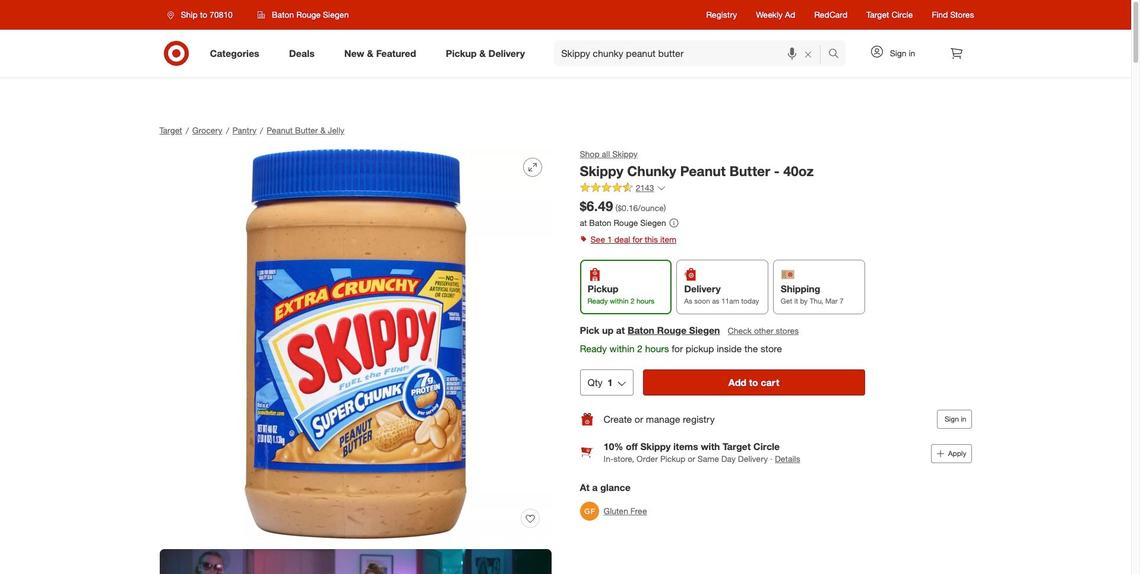 Task type: describe. For each thing, give the bounding box(es) containing it.
skippy chunky peanut butter - 40oz, 1 of 16 image
[[159, 148, 551, 540]]

What can we help you find? suggestions appear below search field
[[554, 40, 831, 67]]

image gallery element
[[159, 148, 551, 575]]



Task type: vqa. For each thing, say whether or not it's contained in the screenshot.
image gallery element
yes



